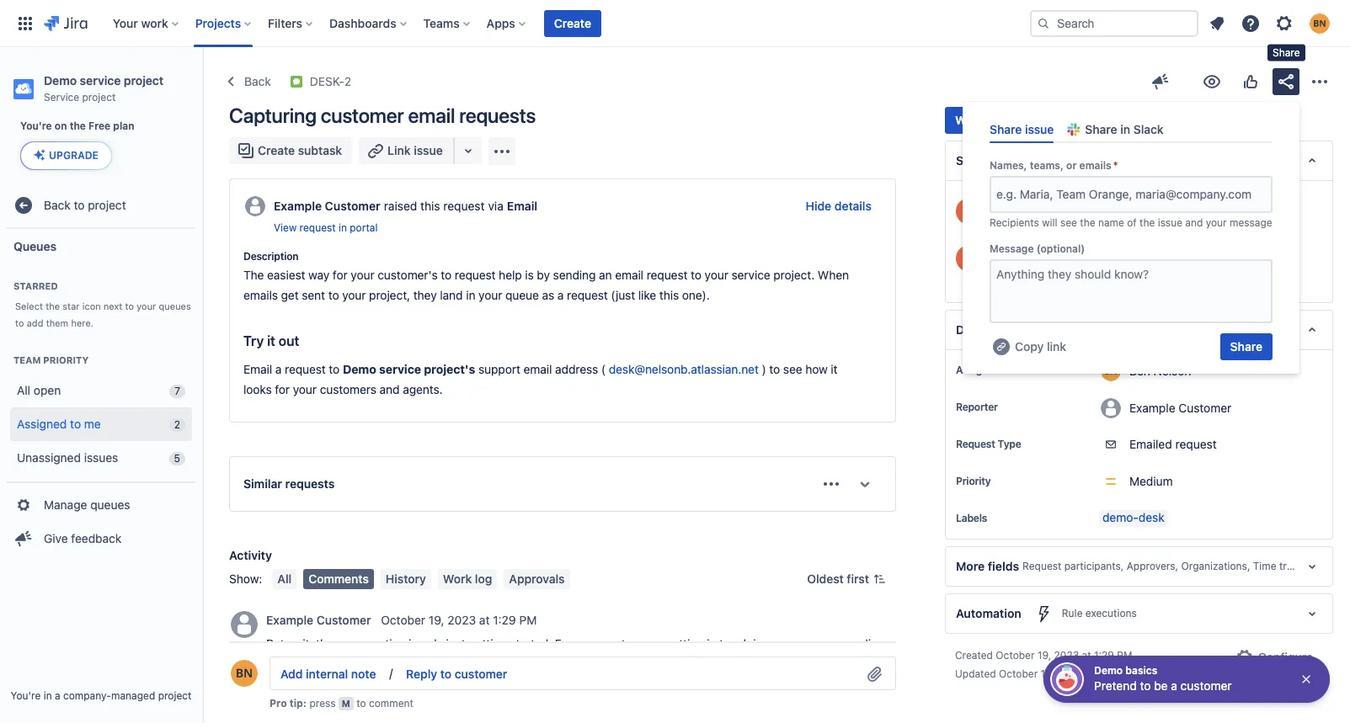 Task type: vqa. For each thing, say whether or not it's contained in the screenshot.
"receive"
yes



Task type: locate. For each thing, give the bounding box(es) containing it.
0 vertical spatial time
[[1100, 199, 1127, 213]]

clockicon image
[[1061, 198, 1088, 225], [1061, 245, 1088, 272]]

this right raised on the left of the page
[[420, 199, 440, 213]]

0 horizontal spatial team
[[13, 355, 41, 366]]

2 vertical spatial 2023
[[1057, 668, 1082, 681]]

customer inside demo basics pretend to be a customer
[[1181, 679, 1232, 693]]

link web pages and more image
[[458, 141, 478, 161]]

in left company- at the bottom left
[[44, 690, 52, 703]]

automation element
[[945, 594, 1333, 634]]

project's
[[424, 362, 475, 377]]

time up within 16h button
[[1100, 246, 1126, 260]]

2023 up just
[[448, 614, 476, 628]]

to right m at the bottom of the page
[[357, 697, 366, 710]]

issue right 8h at the top of page
[[1158, 217, 1183, 229]]

this
[[420, 199, 440, 213], [659, 288, 679, 302]]

1 vertical spatial within
[[1100, 263, 1132, 277]]

*
[[1113, 159, 1118, 172]]

1 horizontal spatial demo
[[343, 362, 376, 377]]

teams
[[423, 16, 460, 30]]

profile image of ben nelson image
[[231, 660, 258, 687]]

01:29 right 23
[[1006, 251, 1040, 265]]

of
[[1127, 217, 1137, 229]]

view
[[274, 222, 297, 234]]

0 vertical spatial priority
[[43, 355, 89, 366]]

history
[[386, 572, 426, 586]]

you're on the free plan
[[20, 120, 134, 132]]

how
[[806, 362, 828, 377]]

1 vertical spatial at
[[1082, 650, 1091, 662]]

description
[[243, 250, 299, 263]]

is right the touch
[[753, 637, 762, 651]]

assignee pin to top. only you can see pinned fields. image
[[1003, 364, 1017, 377]]

october up only
[[381, 614, 425, 628]]

0 horizontal spatial support
[[478, 362, 521, 377]]

2 time from the top
[[1100, 246, 1126, 260]]

approvals
[[509, 572, 565, 586]]

0 vertical spatial example customer
[[1130, 401, 1232, 415]]

create inside button
[[554, 16, 591, 30]]

1 vertical spatial this
[[659, 288, 679, 302]]

time inside time to first response within 8h
[[1100, 199, 1127, 213]]

close image
[[1300, 673, 1313, 687]]

1 vertical spatial time
[[1100, 246, 1126, 260]]

0 horizontal spatial is
[[409, 637, 417, 651]]

to right sent
[[328, 288, 339, 302]]

add internal note button
[[270, 662, 386, 689]]

request right emailed
[[1176, 437, 1217, 452]]

give feedback image
[[1151, 72, 1171, 92]]

your right next
[[137, 301, 156, 312]]

the right of
[[1140, 217, 1155, 229]]

1 vertical spatial team
[[13, 355, 41, 366]]

is inside 'the easiest way for your customer's to request help is by sending an email request to your service project. when emails get sent to your project, they land in your queue as a request (just like this one).'
[[525, 268, 534, 282]]

getting right just
[[469, 637, 507, 651]]

2
[[344, 74, 351, 88], [174, 419, 180, 431]]

see for will
[[1061, 217, 1077, 229]]

pro tip: press m to comment
[[270, 697, 414, 710]]

0 vertical spatial support
[[1020, 113, 1065, 127]]

to inside button
[[440, 668, 452, 682]]

team
[[1057, 187, 1086, 201], [13, 355, 41, 366]]

for right waiting
[[1001, 113, 1017, 127]]

demo inside the demo service project service project
[[44, 73, 77, 88]]

but
[[266, 637, 285, 651]]

Search field
[[1030, 10, 1199, 37]]

started.
[[510, 637, 552, 651]]

at down log
[[479, 614, 490, 628]]

1 vertical spatial you're
[[11, 690, 41, 703]]

to inside time to resolution within 16h
[[1130, 246, 1140, 260]]

1 within from the top
[[1100, 216, 1132, 230]]

on
[[55, 120, 67, 132]]

when
[[818, 268, 849, 282]]

a down sending
[[558, 288, 564, 302]]

all right show:
[[277, 572, 292, 586]]

2 01:29 from the top
[[1006, 251, 1040, 265]]

internal
[[306, 668, 348, 682]]

1 vertical spatial requests
[[285, 477, 335, 491]]

customers,
[[603, 637, 663, 651]]

orange,
[[1089, 187, 1133, 201]]

1 horizontal spatial first
[[1144, 199, 1165, 213]]

the
[[70, 120, 86, 132], [1080, 217, 1096, 229], [1140, 217, 1155, 229], [46, 301, 60, 312], [316, 637, 333, 651], [280, 657, 298, 671]]

star
[[63, 301, 80, 312]]

response
[[1168, 199, 1219, 213]]

your left customers
[[293, 382, 317, 397]]

out
[[279, 334, 299, 349]]

add app image
[[492, 141, 512, 161]]

you're
[[20, 120, 52, 132], [11, 690, 41, 703]]

tab list containing share issue
[[983, 115, 1280, 143]]

appswitcher icon image
[[15, 13, 35, 33]]

2 horizontal spatial customer
[[1181, 679, 1232, 693]]

within left 16h on the top
[[1100, 263, 1132, 277]]

priority
[[43, 355, 89, 366], [956, 475, 991, 488]]

email up (just
[[615, 268, 644, 282]]

create down capturing
[[258, 143, 295, 158]]

create subtask button
[[229, 137, 352, 164]]

within inside time to resolution within 16h
[[1100, 263, 1132, 277]]

queues
[[159, 301, 191, 312], [90, 498, 130, 512]]

2 horizontal spatial is
[[753, 637, 762, 651]]

1 vertical spatial queues
[[90, 498, 130, 512]]

october right created
[[996, 650, 1035, 662]]

back up the queues
[[44, 198, 71, 212]]

comment
[[369, 697, 414, 710]]

to left be
[[1140, 679, 1151, 693]]

you're left company- at the bottom left
[[11, 690, 41, 703]]

2 within from the top
[[1100, 263, 1132, 277]]

in left the portal
[[339, 222, 347, 234]]

1 horizontal spatial 2
[[344, 74, 351, 88]]

2 inside team priority group
[[174, 419, 180, 431]]

project.
[[774, 268, 815, 282]]

2 vertical spatial for
[[275, 382, 290, 397]]

easiest
[[267, 268, 305, 282]]

for
[[1001, 113, 1017, 127], [333, 268, 348, 282], [275, 382, 290, 397]]

capturing
[[229, 104, 317, 127]]

1 horizontal spatial queues
[[159, 301, 191, 312]]

the inside select the star icon next to your queues to add them here.
[[46, 301, 60, 312]]

time up 'name'
[[1100, 199, 1127, 213]]

back inside back to project link
[[44, 198, 71, 212]]

edit button
[[266, 681, 288, 698]]

0 vertical spatial team
[[1057, 187, 1086, 201]]

0 vertical spatial customer
[[325, 199, 381, 213]]

projects
[[195, 16, 241, 30]]

see right will at the right
[[1061, 217, 1077, 229]]

0 vertical spatial it
[[267, 334, 275, 349]]

feedback
[[71, 531, 122, 546]]

and left agents.
[[380, 382, 400, 397]]

0 vertical spatial issue
[[1025, 122, 1054, 136]]

reporter
[[956, 401, 998, 414]]

1 horizontal spatial support
[[1020, 113, 1065, 127]]

share for share in slack
[[1085, 122, 1118, 136]]

example up wait,
[[266, 614, 313, 628]]

first inside time to first response within 8h
[[1144, 199, 1165, 213]]

demo-
[[1103, 511, 1139, 525]]

1 horizontal spatial for
[[333, 268, 348, 282]]

1 clockicon image from the top
[[1061, 198, 1088, 225]]

to right the reply
[[440, 668, 452, 682]]

example customer up wait,
[[266, 614, 371, 628]]

within inside time to first response within 8h
[[1100, 216, 1132, 230]]

1 vertical spatial they
[[364, 657, 387, 671]]

add attachment image
[[865, 665, 885, 685]]

2 clockicon image from the top
[[1061, 245, 1088, 272]]

example customer
[[1130, 401, 1232, 415], [266, 614, 371, 628]]

1 horizontal spatial see
[[1061, 217, 1077, 229]]

0 horizontal spatial getting
[[469, 637, 507, 651]]

1 horizontal spatial customer
[[455, 668, 507, 682]]

1 horizontal spatial issue
[[1025, 122, 1054, 136]]

1 vertical spatial support
[[478, 362, 521, 377]]

to down but
[[266, 657, 277, 671]]

email inside 'the easiest way for your customer's to request help is by sending an email request to your service project. when emails get sent to your project, they land in your queue as a request (just like this one).'
[[615, 268, 644, 282]]

create button
[[544, 10, 601, 37]]

emails
[[1080, 159, 1112, 172], [243, 288, 278, 302]]

3:44
[[1097, 668, 1120, 681]]

issue inside tab list
[[1025, 122, 1054, 136]]

your right for
[[576, 637, 599, 651]]

similar
[[243, 477, 282, 491]]

copy link button
[[990, 334, 1068, 361]]

queues inside 'button'
[[90, 498, 130, 512]]

this right like
[[659, 288, 679, 302]]

0 horizontal spatial service
[[80, 73, 121, 88]]

group containing manage queues
[[7, 482, 195, 561]]

oct
[[964, 204, 985, 218], [964, 251, 985, 265]]

first inside button
[[847, 572, 869, 586]]

icon
[[82, 301, 101, 312]]

to right )
[[769, 362, 780, 377]]

share
[[1273, 46, 1300, 59], [990, 122, 1022, 136], [1085, 122, 1118, 136], [1230, 340, 1263, 354]]

issue up the "teams,"
[[1025, 122, 1054, 136]]

all left open
[[17, 383, 30, 397]]

1 time from the top
[[1100, 199, 1127, 213]]

comments
[[308, 572, 369, 586]]

demo service project service project
[[44, 73, 164, 104]]

and down response
[[1186, 217, 1203, 229]]

emailed
[[1130, 437, 1172, 452]]

1 vertical spatial emails
[[243, 288, 278, 302]]

1 vertical spatial first
[[847, 572, 869, 586]]

1 vertical spatial example customer
[[266, 614, 371, 628]]

get
[[281, 288, 299, 302]]

automation
[[956, 607, 1022, 621]]

team up all open at the left of page
[[13, 355, 41, 366]]

2 horizontal spatial demo
[[1094, 665, 1123, 677]]

raised
[[384, 199, 417, 213]]

share tooltip
[[1268, 45, 1305, 61]]

2 vertical spatial demo
[[1094, 665, 1123, 677]]

1 vertical spatial 01:29
[[1006, 251, 1040, 265]]

2 vertical spatial 19,
[[1041, 668, 1055, 681]]

priority up open
[[43, 355, 89, 366]]

0 vertical spatial they
[[413, 288, 437, 302]]

note
[[351, 668, 376, 682]]

0 vertical spatial you're
[[20, 120, 52, 132]]

1 vertical spatial priority
[[956, 475, 991, 488]]

getting left the touch
[[666, 637, 704, 651]]

0 vertical spatial see
[[1061, 217, 1077, 229]]

configure
[[1258, 650, 1313, 665]]

they left land
[[413, 288, 437, 302]]

1 horizontal spatial 1:29
[[1094, 650, 1114, 662]]

all inside button
[[277, 572, 292, 586]]

more fields element
[[945, 547, 1333, 587]]

it inside ) to see how it looks for your customers and agents.
[[831, 362, 838, 377]]

customer right be
[[1181, 679, 1232, 693]]

0 horizontal spatial demo
[[44, 73, 77, 88]]

1 oct from the top
[[964, 204, 985, 218]]

customer up emailed request
[[1179, 401, 1232, 415]]

pm up basics on the bottom right of the page
[[1117, 650, 1133, 662]]

back inside back link
[[244, 74, 271, 88]]

service up agents.
[[379, 362, 421, 377]]

0 vertical spatial service
[[80, 73, 121, 88]]

conversation
[[337, 637, 406, 651]]

see inside ) to see how it looks for your customers and agents.
[[783, 362, 802, 377]]

to right next
[[125, 301, 134, 312]]

queues right next
[[159, 301, 191, 312]]

details element
[[945, 310, 1333, 350]]

1 vertical spatial oct
[[964, 251, 985, 265]]

2 up capturing customer email requests
[[344, 74, 351, 88]]

0 vertical spatial back
[[244, 74, 271, 88]]

the easiest way for your customer's to request help is by sending an email request to your service project. when emails get sent to your project, they land in your queue as a request (just like this one).
[[243, 268, 852, 302]]

to left me
[[70, 417, 81, 431]]

the down wait,
[[280, 657, 298, 671]]

looks
[[243, 382, 272, 397]]

1 horizontal spatial priority
[[956, 475, 991, 488]]

give feedback button
[[7, 522, 195, 556]]

0 horizontal spatial they
[[364, 657, 387, 671]]

1 horizontal spatial is
[[525, 268, 534, 282]]

slack
[[1134, 122, 1164, 136]]

group
[[7, 482, 195, 561]]

2023
[[448, 614, 476, 628], [1054, 650, 1079, 662], [1057, 668, 1082, 681]]

clockicon image for oct 20 01:29 pm
[[1061, 198, 1088, 225]]

first up 8h at the top of page
[[1144, 199, 1165, 213]]

starred group
[[7, 263, 195, 337]]

support
[[1020, 113, 1065, 127], [478, 362, 521, 377]]

work
[[443, 572, 472, 586]]

1 vertical spatial clockicon image
[[1061, 245, 1088, 272]]

create inside button
[[258, 143, 295, 158]]

0 horizontal spatial all
[[17, 383, 30, 397]]

queues inside select the star icon next to your queues to add them here.
[[159, 301, 191, 312]]

the up the them
[[46, 301, 60, 312]]

1 vertical spatial email
[[243, 362, 272, 377]]

2 vertical spatial service
[[379, 362, 421, 377]]

to up within 16h button
[[1130, 246, 1140, 260]]

is left only
[[409, 637, 417, 651]]

1 vertical spatial back
[[44, 198, 71, 212]]

1 horizontal spatial all
[[277, 572, 292, 586]]

service up free
[[80, 73, 121, 88]]

your down response
[[1206, 217, 1227, 229]]

email right 'via'
[[507, 199, 538, 213]]

labels pin to top. only you can see pinned fields. image
[[991, 512, 1004, 526]]

2 up 5
[[174, 419, 180, 431]]

service left project. on the right of the page
[[732, 268, 770, 282]]

maria@company.com
[[1136, 187, 1252, 201]]

see left how
[[783, 362, 802, 377]]

they inside 'the easiest way for your customer's to request help is by sending an email request to your service project. when emails get sent to your project, they land in your queue as a request (just like this one).'
[[413, 288, 437, 302]]

all for all open
[[17, 383, 30, 397]]

time inside time to resolution within 16h
[[1100, 246, 1126, 260]]

you're left on
[[20, 120, 52, 132]]

by
[[537, 268, 550, 282]]

issue inside button
[[414, 143, 443, 158]]

oldest first
[[807, 572, 869, 586]]

1 vertical spatial create
[[258, 143, 295, 158]]

request left 'via'
[[443, 199, 485, 213]]

to inside demo basics pretend to be a customer
[[1140, 679, 1151, 693]]

for inside 'the easiest way for your customer's to request help is by sending an email request to your service project. when emails get sent to your project, they land in your queue as a request (just like this one).'
[[333, 268, 348, 282]]

to inside team priority group
[[70, 417, 81, 431]]

waiting for support
[[955, 113, 1065, 127]]

oct left 20
[[964, 204, 985, 218]]

oldest first button
[[797, 569, 896, 590]]

at left 3:44
[[1085, 668, 1094, 681]]

but wait, the conversation is only just getting started. for your customers, getting in touch is as easy as responding to the notification they receive in their email inbox.
[[266, 637, 888, 671]]

emails down the
[[243, 288, 278, 302]]

back up capturing
[[244, 74, 271, 88]]

1:29 up started.
[[493, 614, 516, 628]]

hide
[[806, 199, 832, 213]]

1 vertical spatial it
[[831, 362, 838, 377]]

message (optional)
[[990, 243, 1085, 255]]

1 vertical spatial issue
[[414, 143, 443, 158]]

customer down just
[[455, 668, 507, 682]]

0 horizontal spatial priority
[[43, 355, 89, 366]]

jira image
[[44, 13, 87, 33], [44, 13, 87, 33]]

0 horizontal spatial emails
[[243, 288, 278, 302]]

create for create
[[554, 16, 591, 30]]

2 horizontal spatial issue
[[1158, 217, 1183, 229]]

within
[[1100, 216, 1132, 230], [1100, 263, 1132, 277]]

emails left *
[[1080, 159, 1112, 172]]

desk@nelsonb.atlassian.net
[[609, 362, 759, 377]]

oct for oct 20 01:29 pm
[[964, 204, 985, 218]]

priority inside group
[[43, 355, 89, 366]]

2 vertical spatial customer
[[317, 614, 371, 628]]

request up land
[[455, 268, 496, 282]]

copy link to issue image
[[348, 74, 361, 88]]

0 horizontal spatial back
[[44, 198, 71, 212]]

tab list
[[983, 115, 1280, 143]]

0 vertical spatial clockicon image
[[1061, 198, 1088, 225]]

customer up conversation
[[317, 614, 371, 628]]

1 vertical spatial 1:29
[[1094, 650, 1114, 662]]

october right updated
[[999, 668, 1038, 681]]

banner
[[0, 0, 1350, 47]]

)
[[762, 362, 766, 377]]

upgrade
[[49, 149, 98, 162]]

desk-
[[310, 74, 344, 88]]

oct left 23
[[964, 251, 985, 265]]

share inside tooltip
[[1273, 46, 1300, 59]]

1 horizontal spatial it
[[831, 362, 838, 377]]

0 horizontal spatial for
[[275, 382, 290, 397]]

and
[[1186, 217, 1203, 229], [380, 382, 400, 397]]

0 vertical spatial create
[[554, 16, 591, 30]]

first left newest first image
[[847, 572, 869, 586]]

1 vertical spatial 2
[[174, 419, 180, 431]]

priority left priority pin to top. only you can see pinned fields. image
[[956, 475, 991, 488]]

1 vertical spatial for
[[333, 268, 348, 282]]

1 horizontal spatial and
[[1186, 217, 1203, 229]]

as down by
[[542, 288, 554, 302]]

you're for you're on the free plan
[[20, 120, 52, 132]]

1 horizontal spatial they
[[413, 288, 437, 302]]

1 horizontal spatial back
[[244, 74, 271, 88]]

reply to customer
[[406, 668, 507, 682]]

as right easy
[[809, 637, 821, 651]]

service inside 'the easiest way for your customer's to request help is by sending an email request to your service project. when emails get sent to your project, they land in your queue as a request (just like this one).'
[[732, 268, 770, 282]]

0 horizontal spatial first
[[847, 572, 869, 586]]

to
[[74, 198, 85, 212], [1130, 199, 1141, 213], [1130, 246, 1140, 260], [441, 268, 452, 282], [691, 268, 702, 282], [328, 288, 339, 302], [125, 301, 134, 312], [15, 318, 24, 329], [329, 362, 340, 377], [769, 362, 780, 377], [70, 417, 81, 431], [266, 657, 277, 671], [440, 668, 452, 682], [1140, 679, 1151, 693], [357, 697, 366, 710]]

0 vertical spatial requests
[[459, 104, 536, 127]]

all inside team priority group
[[17, 383, 30, 397]]

for right 'way'
[[333, 268, 348, 282]]

01:29 for 20
[[1006, 204, 1040, 218]]

a inside 'the easiest way for your customer's to request help is by sending an email request to your service project. when emails get sent to your project, they land in your queue as a request (just like this one).'
[[558, 288, 564, 302]]

clockicon image left within 16h button
[[1061, 245, 1088, 272]]

pm down will at the right
[[1042, 251, 1061, 265]]

0 vertical spatial first
[[1144, 199, 1165, 213]]

time
[[1100, 199, 1127, 213], [1100, 246, 1126, 260]]

service request image
[[290, 75, 303, 88]]

1 01:29 from the top
[[1006, 204, 1040, 218]]

copy link to comment image
[[540, 613, 554, 627]]

type
[[998, 438, 1021, 451]]

2 oct from the top
[[964, 251, 985, 265]]

for right the looks on the bottom of page
[[275, 382, 290, 397]]

0 vertical spatial october
[[381, 614, 425, 628]]

0 vertical spatial queues
[[159, 301, 191, 312]]

email
[[408, 104, 455, 127], [615, 268, 644, 282], [524, 362, 552, 377], [473, 657, 501, 671]]

1 vertical spatial all
[[277, 572, 292, 586]]

select the star icon next to your queues to add them here.
[[15, 301, 191, 329]]

pm down maria,
[[1043, 204, 1061, 218]]

share for share issue
[[990, 122, 1022, 136]]

pm left copy link to comment icon
[[519, 614, 537, 628]]

1 horizontal spatial emails
[[1080, 159, 1112, 172]]

link issue button
[[359, 137, 455, 164]]

menu bar
[[269, 569, 573, 590]]

customer inside the reply to customer button
[[455, 668, 507, 682]]

0 horizontal spatial create
[[258, 143, 295, 158]]

view request in portal link
[[274, 220, 378, 237]]

demo inside demo basics pretend to be a customer
[[1094, 665, 1123, 677]]

clockicon image right will at the right
[[1061, 198, 1088, 225]]

to up of
[[1130, 199, 1141, 213]]



Task type: describe. For each thing, give the bounding box(es) containing it.
sidebar navigation image
[[184, 67, 221, 101]]

menu bar containing all
[[269, 569, 573, 590]]

show:
[[229, 572, 262, 586]]

demo-desk
[[1103, 511, 1165, 525]]

back for back
[[244, 74, 271, 88]]

in left slack
[[1121, 122, 1131, 136]]

clockicon image for oct 23 01:29 pm
[[1061, 245, 1088, 272]]

to inside the but wait, the conversation is only just getting started. for your customers, getting in touch is as easy as responding to the notification they receive in their email inbox.
[[266, 657, 277, 671]]

a down the try it out
[[275, 362, 282, 377]]

slas element
[[945, 141, 1333, 181]]

0 horizontal spatial requests
[[285, 477, 335, 491]]

project,
[[369, 288, 410, 302]]

the left 'name'
[[1080, 217, 1096, 229]]

1 horizontal spatial team
[[1057, 187, 1086, 201]]

just
[[446, 637, 466, 651]]

responding
[[824, 637, 885, 651]]

to inside ) to see how it looks for your customers and agents.
[[769, 362, 780, 377]]

select
[[15, 301, 43, 312]]

see for to
[[783, 362, 802, 377]]

a left company- at the bottom left
[[55, 690, 60, 703]]

copy
[[1015, 340, 1044, 354]]

1 vertical spatial customer
[[1179, 401, 1232, 415]]

0 vertical spatial emails
[[1080, 159, 1112, 172]]

priority pin to top. only you can see pinned fields. image
[[994, 475, 1008, 489]]

be
[[1154, 679, 1168, 693]]

8h
[[1135, 216, 1149, 230]]

0 vertical spatial 2023
[[448, 614, 476, 628]]

settings image
[[1275, 13, 1295, 33]]

team inside group
[[13, 355, 41, 366]]

share for share tooltip
[[1273, 46, 1300, 59]]

names, teams, or emails *
[[990, 159, 1118, 172]]

share image
[[1276, 72, 1296, 92]]

2 horizontal spatial as
[[809, 637, 821, 651]]

as inside 'the easiest way for your customer's to request help is by sending an email request to your service project. when emails get sent to your project, they land in your queue as a request (just like this one).'
[[542, 288, 554, 302]]

in inside 'the easiest way for your customer's to request help is by sending an email request to your service project. when emails get sent to your project, they land in your queue as a request (just like this one).'
[[466, 288, 475, 302]]

support inside the waiting for support dropdown button
[[1020, 113, 1065, 127]]

to up land
[[441, 268, 452, 282]]

email a request to demo service project's support email address ( desk@nelsonb.atlassian.net
[[243, 362, 759, 377]]

1 vertical spatial example
[[1130, 401, 1176, 415]]

all button
[[272, 569, 297, 590]]

vote options: no one has voted for this issue yet. image
[[1241, 72, 1261, 92]]

to inside time to first response within 8h
[[1130, 199, 1141, 213]]

your inside select the star icon next to your queues to add them here.
[[137, 301, 156, 312]]

project up free
[[82, 91, 116, 104]]

customer's
[[378, 268, 438, 282]]

emails inside 'the easiest way for your customer's to request help is by sending an email request to your service project. when emails get sent to your project, they land in your queue as a request (just like this one).'
[[243, 288, 278, 302]]

to down 'upgrade'
[[74, 198, 85, 212]]

issue for link issue
[[414, 143, 443, 158]]

0 vertical spatial at
[[479, 614, 490, 628]]

pm right 3:44
[[1122, 668, 1138, 681]]

link issue
[[388, 143, 443, 158]]

Message (optional) text field
[[990, 260, 1273, 324]]

edit
[[266, 682, 288, 697]]

0 horizontal spatial email
[[243, 362, 272, 377]]

for inside ) to see how it looks for your customers and agents.
[[275, 382, 290, 397]]

you're for you're in a company-managed project
[[11, 690, 41, 703]]

email left address
[[524, 362, 552, 377]]

request right view
[[300, 222, 336, 234]]

1 vertical spatial demo
[[343, 362, 376, 377]]

in left their
[[433, 657, 442, 671]]

add
[[27, 318, 43, 329]]

ben
[[1130, 364, 1151, 378]]

1 horizontal spatial requests
[[459, 104, 536, 127]]

desk-2 link
[[310, 72, 351, 92]]

notifications image
[[1207, 13, 1227, 33]]

address
[[555, 362, 598, 377]]

1 vertical spatial 2023
[[1054, 650, 1079, 662]]

issue for share issue
[[1025, 122, 1054, 136]]

the right on
[[70, 120, 86, 132]]

team priority
[[13, 355, 89, 366]]

project up plan
[[124, 73, 164, 88]]

back for back to project
[[44, 198, 71, 212]]

subtask
[[298, 143, 342, 158]]

time to first response within 8h
[[1100, 199, 1219, 230]]

01:29 for 23
[[1006, 251, 1040, 265]]

email up link issue
[[408, 104, 455, 127]]

more fields
[[956, 559, 1019, 574]]

request down "out"
[[285, 362, 326, 377]]

show image
[[852, 471, 879, 498]]

work log button
[[438, 569, 497, 590]]

open
[[34, 383, 61, 397]]

to up one).
[[691, 268, 702, 282]]

5
[[174, 452, 180, 465]]

example customer raised this request via email
[[274, 199, 538, 213]]

share in slack
[[1085, 122, 1164, 136]]

your up one).
[[705, 268, 729, 282]]

inbox.
[[504, 657, 537, 671]]

request down sending
[[567, 288, 608, 302]]

for inside dropdown button
[[1001, 113, 1017, 127]]

give feedback
[[44, 531, 122, 546]]

m
[[342, 698, 350, 709]]

back to project link
[[7, 189, 195, 222]]

name
[[1098, 217, 1124, 229]]

work
[[141, 16, 168, 30]]

demo for demo service project
[[44, 73, 77, 88]]

here.
[[71, 318, 94, 329]]

project right managed
[[158, 690, 192, 703]]

0 horizontal spatial example customer
[[266, 614, 371, 628]]

1 horizontal spatial email
[[507, 199, 538, 213]]

2 vertical spatial issue
[[1158, 217, 1183, 229]]

customers
[[320, 382, 377, 397]]

1 horizontal spatial as
[[765, 637, 777, 651]]

teams,
[[1030, 159, 1064, 172]]

all for all
[[277, 572, 292, 586]]

(optional)
[[1037, 243, 1085, 255]]

touch
[[720, 637, 750, 651]]

ben nelson
[[1130, 364, 1192, 378]]

try it out
[[243, 334, 299, 349]]

demo for demo basics
[[1094, 665, 1123, 677]]

actions image
[[1310, 72, 1330, 92]]

and inside ) to see how it looks for your customers and agents.
[[380, 382, 400, 397]]

0 horizontal spatial customer
[[321, 104, 404, 127]]

desk@nelsonb.atlassian.net link
[[609, 362, 759, 377]]

0 vertical spatial 19,
[[429, 614, 444, 628]]

your up project,
[[351, 268, 375, 282]]

updated
[[955, 668, 996, 681]]

0 vertical spatial 2
[[344, 74, 351, 88]]

oct 20 01:29 pm
[[964, 204, 1061, 218]]

2 vertical spatial example
[[266, 614, 313, 628]]

wait,
[[288, 637, 313, 651]]

pretend
[[1094, 679, 1137, 693]]

1 horizontal spatial example customer
[[1130, 401, 1232, 415]]

your down help
[[479, 288, 502, 302]]

1:29 inside created october 19, 2023 at 1:29 pm updated october 19, 2023 at 3:44 pm
[[1094, 650, 1114, 662]]

similar requests
[[243, 477, 335, 491]]

2 vertical spatial at
[[1085, 668, 1094, 681]]

give
[[44, 531, 68, 546]]

nelson
[[1154, 364, 1192, 378]]

issues
[[84, 450, 118, 465]]

to up customers
[[329, 362, 340, 377]]

maria,
[[1020, 187, 1053, 201]]

your left project,
[[342, 288, 366, 302]]

they inside the but wait, the conversation is only just getting started. for your customers, getting in touch is as easy as responding to the notification they receive in their email inbox.
[[364, 657, 387, 671]]

your
[[113, 16, 138, 30]]

queues
[[13, 239, 57, 253]]

request up like
[[647, 268, 688, 282]]

team priority group
[[7, 337, 195, 482]]

demo-desk link
[[1099, 511, 1168, 527]]

time for time to resolution within 16h
[[1100, 246, 1126, 260]]

watch options: you are not watching this issue, 0 people watching image
[[1202, 72, 1222, 92]]

newest first image
[[873, 573, 886, 586]]

1 horizontal spatial service
[[379, 362, 421, 377]]

emailed request
[[1130, 437, 1217, 452]]

) to see how it looks for your customers and agents.
[[243, 362, 841, 397]]

your inside ) to see how it looks for your customers and agents.
[[293, 382, 317, 397]]

activity
[[229, 548, 272, 563]]

october 19, 2023 at 1:29 pm
[[381, 614, 537, 628]]

project down 'upgrade'
[[88, 198, 126, 212]]

0 horizontal spatial 1:29
[[493, 614, 516, 628]]

dashboards button
[[324, 10, 413, 37]]

a inside demo basics pretend to be a customer
[[1171, 679, 1178, 693]]

help image
[[1241, 13, 1261, 33]]

your inside the but wait, the conversation is only just getting started. for your customers, getting in touch is as easy as responding to the notification they receive in their email inbox.
[[576, 637, 599, 651]]

16h
[[1135, 263, 1155, 277]]

only
[[421, 637, 443, 651]]

link
[[1047, 340, 1067, 354]]

assignee
[[956, 364, 1000, 377]]

time for time to first response within 8h
[[1100, 199, 1127, 213]]

0 horizontal spatial this
[[420, 199, 440, 213]]

1 vertical spatial october
[[996, 650, 1035, 662]]

your profile and settings image
[[1310, 13, 1330, 33]]

2 vertical spatial october
[[999, 668, 1038, 681]]

create subtask
[[258, 143, 342, 158]]

reply
[[406, 668, 437, 682]]

search image
[[1037, 16, 1050, 30]]

company-
[[63, 690, 111, 703]]

1 vertical spatial 19,
[[1038, 650, 1051, 662]]

0 vertical spatial example
[[274, 199, 322, 213]]

for
[[555, 637, 573, 651]]

add
[[281, 668, 303, 682]]

link
[[388, 143, 411, 158]]

pro
[[270, 697, 287, 710]]

log
[[475, 572, 492, 586]]

the up the notification
[[316, 637, 333, 651]]

this inside 'the easiest way for your customer's to request help is by sending an email request to your service project. when emails get sent to your project, they land in your queue as a request (just like this one).'
[[659, 288, 679, 302]]

email inside the but wait, the conversation is only just getting started. for your customers, getting in touch is as easy as responding to the notification they receive in their email inbox.
[[473, 657, 501, 671]]

unassigned
[[17, 450, 81, 465]]

1 getting from the left
[[469, 637, 507, 651]]

oct for oct 23 01:29 pm
[[964, 251, 985, 265]]

free
[[89, 120, 110, 132]]

an
[[599, 268, 612, 282]]

agents.
[[403, 382, 443, 397]]

share inside button
[[1230, 340, 1263, 354]]

service inside the demo service project service project
[[80, 73, 121, 88]]

2 getting from the left
[[666, 637, 704, 651]]

in left the touch
[[707, 637, 716, 651]]

e.g.
[[997, 187, 1017, 201]]

will
[[1042, 217, 1058, 229]]

banner containing your work
[[0, 0, 1350, 47]]

create for create subtask
[[258, 143, 295, 158]]

primary element
[[10, 0, 1030, 47]]

one).
[[682, 288, 710, 302]]

to left add
[[15, 318, 24, 329]]

0 vertical spatial and
[[1186, 217, 1203, 229]]

recipients
[[990, 217, 1039, 229]]



